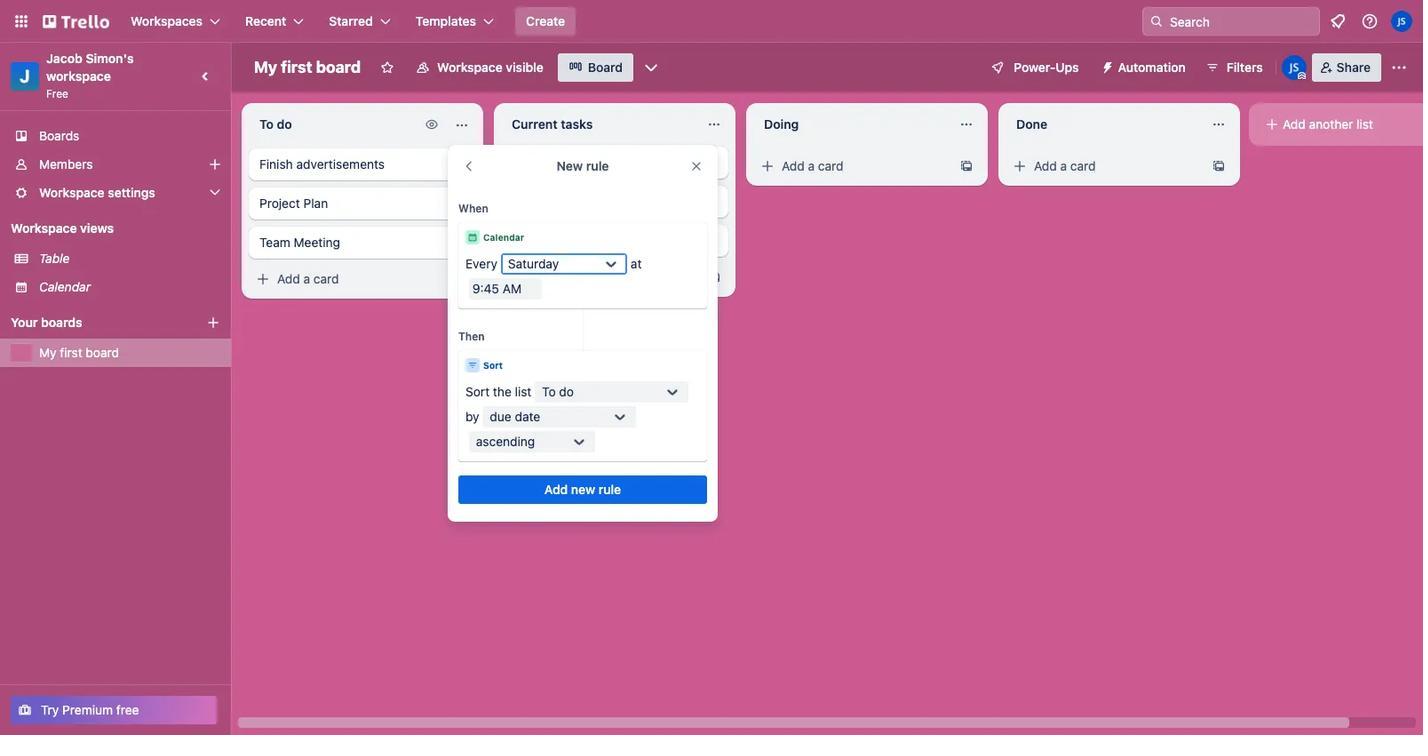 Task type: vqa. For each thing, say whether or not it's contained in the screenshot.
Finish corresponding to the Finish advertisements link associated with Current tasks "text field"
yes



Task type: locate. For each thing, give the bounding box(es) containing it.
meeting
[[546, 233, 593, 248], [294, 235, 340, 250]]

my
[[254, 58, 277, 76], [39, 345, 56, 360]]

1 horizontal spatial finish advertisements link
[[501, 147, 729, 179]]

add a card for add a card link associated with right create from template… image
[[1035, 158, 1097, 173]]

0 vertical spatial list
[[1357, 116, 1374, 132]]

1 vertical spatial create from template… image
[[708, 270, 722, 284]]

0 horizontal spatial team meeting link
[[249, 227, 476, 259]]

table link
[[39, 250, 220, 268]]

0 horizontal spatial list
[[515, 384, 532, 399]]

add a card down doing text field
[[782, 158, 844, 173]]

1 vertical spatial workspace
[[39, 185, 105, 200]]

your
[[11, 315, 38, 330]]

meeting down plan
[[294, 235, 340, 250]]

finish for finish advertisements link related to to do text box
[[260, 156, 293, 172]]

a
[[808, 158, 815, 173], [1061, 158, 1068, 173], [556, 269, 563, 284], [304, 271, 310, 286]]

card down done text box
[[1071, 158, 1097, 173]]

sm image
[[1264, 116, 1282, 133], [759, 157, 777, 175], [507, 268, 524, 286], [254, 270, 272, 288]]

finish advertisements for current tasks text box
[[512, 155, 637, 170]]

workspace up table
[[11, 220, 77, 236]]

show menu image
[[1391, 59, 1409, 76]]

list for sort the list
[[515, 384, 532, 399]]

first down recent 'popup button'
[[281, 58, 312, 76]]

add a card for leftmost create from template… image add a card link
[[277, 271, 339, 286]]

search image
[[1150, 14, 1164, 28]]

advertisements for current tasks text box
[[549, 155, 637, 170]]

team meeting link down new rule
[[501, 225, 729, 257]]

0 horizontal spatial my first board
[[39, 345, 119, 360]]

the
[[493, 384, 512, 399]]

sort left the
[[466, 384, 490, 399]]

team meeting down project plan
[[260, 235, 340, 250]]

0 vertical spatial calendar
[[484, 232, 525, 243]]

1 vertical spatial first
[[60, 345, 82, 360]]

add left new
[[545, 482, 568, 497]]

open information menu image
[[1362, 12, 1380, 30]]

premium
[[62, 702, 113, 717]]

add a card for add a card link associated with the rightmost create from template… icon
[[782, 158, 844, 173]]

1 horizontal spatial team meeting link
[[501, 225, 729, 257]]

sort the list
[[466, 384, 532, 399]]

0 horizontal spatial calendar
[[39, 279, 91, 294]]

finish advertisements up plan
[[260, 156, 385, 172]]

0 horizontal spatial team
[[260, 235, 290, 250]]

workspace down members
[[39, 185, 105, 200]]

0 horizontal spatial board
[[86, 345, 119, 360]]

my down recent
[[254, 58, 277, 76]]

0 horizontal spatial advertisements
[[296, 156, 385, 172]]

Doing text field
[[754, 110, 949, 139]]

jacob simon's workspace free
[[46, 51, 137, 100]]

2 vertical spatial workspace
[[11, 220, 77, 236]]

finish advertisements link for current tasks text box
[[501, 147, 729, 179]]

team meeting link
[[501, 225, 729, 257], [249, 227, 476, 259]]

team for team meeting link associated with to do text box
[[260, 235, 290, 250]]

0 horizontal spatial my
[[39, 345, 56, 360]]

meeting for team meeting link corresponding to current tasks text box
[[546, 233, 593, 248]]

due
[[490, 409, 512, 424]]

0 vertical spatial create from template… image
[[960, 159, 974, 173]]

calendar
[[484, 232, 525, 243], [39, 279, 91, 294]]

team meeting up saturday
[[512, 233, 593, 248]]

my first board
[[254, 58, 361, 76], [39, 345, 119, 360]]

0 horizontal spatial team meeting
[[260, 235, 340, 250]]

my first board down recent 'popup button'
[[254, 58, 361, 76]]

team meeting for team meeting link associated with to do text box
[[260, 235, 340, 250]]

finish left new
[[512, 155, 546, 170]]

finish up "project"
[[260, 156, 293, 172]]

list right another
[[1357, 116, 1374, 132]]

1 horizontal spatial sm image
[[1012, 157, 1029, 175]]

calendar down table
[[39, 279, 91, 294]]

0 vertical spatial board
[[316, 58, 361, 76]]

add down doing text field
[[782, 158, 805, 173]]

sort
[[484, 360, 503, 371], [466, 384, 490, 399]]

automation
[[1119, 60, 1186, 75]]

sm image
[[1094, 53, 1119, 78], [423, 116, 441, 133], [1012, 157, 1029, 175]]

add a card link
[[754, 154, 953, 179], [1006, 154, 1205, 179], [501, 265, 700, 290], [249, 267, 448, 292]]

0 horizontal spatial finish
[[260, 156, 293, 172]]

finish advertisements for to do text box
[[260, 156, 385, 172]]

team up saturday
[[512, 233, 543, 248]]

views
[[80, 220, 114, 236]]

team meeting for team meeting link corresponding to current tasks text box
[[512, 233, 593, 248]]

add a card link for the rightmost create from template… icon
[[754, 154, 953, 179]]

to
[[542, 384, 556, 399]]

list
[[1357, 116, 1374, 132], [515, 384, 532, 399]]

add inside button
[[545, 482, 568, 497]]

jacob simon (jacobsimon16) image
[[1392, 11, 1413, 32]]

new
[[557, 158, 583, 173]]

add a card link for the left create from template… icon
[[501, 265, 700, 290]]

team meeting
[[512, 233, 593, 248], [260, 235, 340, 250]]

saturday
[[508, 256, 559, 271]]

board down starred
[[316, 58, 361, 76]]

0 vertical spatial create from template… image
[[1212, 159, 1227, 173]]

jacob
[[46, 51, 83, 66]]

1 horizontal spatial board
[[316, 58, 361, 76]]

advertisements down to do text box
[[296, 156, 385, 172]]

meeting for team meeting link associated with to do text box
[[294, 235, 340, 250]]

1 horizontal spatial advertisements
[[549, 155, 637, 170]]

when
[[459, 202, 489, 215]]

rule
[[586, 158, 609, 173], [599, 482, 621, 497]]

workspace down templates dropdown button
[[437, 60, 503, 75]]

workspace inside popup button
[[39, 185, 105, 200]]

1 horizontal spatial team
[[512, 233, 543, 248]]

add another list
[[1284, 116, 1374, 132]]

1 vertical spatial my first board
[[39, 345, 119, 360]]

this member is an admin of this board. image
[[1298, 72, 1306, 80]]

finish advertisements link
[[501, 147, 729, 179], [249, 148, 476, 180]]

1 vertical spatial my
[[39, 345, 56, 360]]

to do
[[542, 384, 574, 399]]

finish advertisements down current tasks text box
[[512, 155, 637, 170]]

share button
[[1313, 53, 1382, 82]]

0 vertical spatial my
[[254, 58, 277, 76]]

workspace
[[437, 60, 503, 75], [39, 185, 105, 200], [11, 220, 77, 236]]

1 vertical spatial list
[[515, 384, 532, 399]]

1 vertical spatial sort
[[466, 384, 490, 399]]

board down your boards with 1 items element
[[86, 345, 119, 360]]

0 vertical spatial rule
[[586, 158, 609, 173]]

ascending
[[476, 434, 535, 449]]

add a card down plan
[[277, 271, 339, 286]]

add a card down done text box
[[1035, 158, 1097, 173]]

team
[[512, 233, 543, 248], [260, 235, 290, 250]]

add
[[1284, 116, 1306, 132], [782, 158, 805, 173], [1035, 158, 1058, 173], [530, 269, 553, 284], [277, 271, 300, 286], [545, 482, 568, 497]]

do
[[559, 384, 574, 399]]

0 vertical spatial sm image
[[1094, 53, 1119, 78]]

first
[[281, 58, 312, 76], [60, 345, 82, 360]]

card right saturday
[[566, 269, 592, 284]]

workspace views
[[11, 220, 114, 236]]

add another list link
[[1257, 110, 1424, 139]]

team meeting link down project plan link
[[249, 227, 476, 259]]

list right the
[[515, 384, 532, 399]]

calendar up every
[[484, 232, 525, 243]]

my first board inside my first board link
[[39, 345, 119, 360]]

your boards
[[11, 315, 82, 330]]

power-ups
[[1014, 60, 1080, 75]]

free
[[46, 87, 68, 100]]

2 vertical spatial sm image
[[1012, 157, 1029, 175]]

then
[[459, 330, 485, 343]]

sm image inside 'add another list' link
[[1264, 116, 1282, 133]]

0 vertical spatial sort
[[484, 360, 503, 371]]

create from template… image
[[960, 159, 974, 173], [708, 270, 722, 284]]

add new rule
[[545, 482, 621, 497]]

1 horizontal spatial list
[[1357, 116, 1374, 132]]

sort for sort the list
[[466, 384, 490, 399]]

jacob simon's workspace link
[[46, 51, 137, 84]]

try premium free button
[[11, 696, 217, 724]]

sort for sort
[[484, 360, 503, 371]]

None text field
[[469, 278, 542, 300]]

2 horizontal spatial sm image
[[1094, 53, 1119, 78]]

board
[[316, 58, 361, 76], [86, 345, 119, 360]]

1 vertical spatial rule
[[599, 482, 621, 497]]

jacob simon (jacobsimon16) image
[[1282, 55, 1307, 80]]

1 horizontal spatial first
[[281, 58, 312, 76]]

list inside 'add another list' link
[[1357, 116, 1374, 132]]

0 horizontal spatial first
[[60, 345, 82, 360]]

workspace inside button
[[437, 60, 503, 75]]

0 horizontal spatial finish advertisements
[[260, 156, 385, 172]]

add a card
[[782, 158, 844, 173], [1035, 158, 1097, 173], [530, 269, 592, 284], [277, 271, 339, 286]]

0 horizontal spatial meeting
[[294, 235, 340, 250]]

advertisements for to do text box
[[296, 156, 385, 172]]

1 horizontal spatial meeting
[[546, 233, 593, 248]]

workspace navigation collapse icon image
[[194, 64, 219, 89]]

another
[[1310, 116, 1354, 132]]

my inside 'text box'
[[254, 58, 277, 76]]

0 horizontal spatial finish advertisements link
[[249, 148, 476, 180]]

1 horizontal spatial team meeting
[[512, 233, 593, 248]]

finish advertisements
[[512, 155, 637, 170], [260, 156, 385, 172]]

1 horizontal spatial my first board
[[254, 58, 361, 76]]

sort up sort the list
[[484, 360, 503, 371]]

finish advertisements link up project plan link
[[249, 148, 476, 180]]

meeting up saturday
[[546, 233, 593, 248]]

1 horizontal spatial create from template… image
[[960, 159, 974, 173]]

recent button
[[235, 7, 315, 36]]

1 vertical spatial create from template… image
[[455, 272, 469, 286]]

first inside my first board 'text box'
[[281, 58, 312, 76]]

finish advertisements link down current tasks text box
[[501, 147, 729, 179]]

due date
[[490, 409, 541, 424]]

1 vertical spatial calendar
[[39, 279, 91, 294]]

0 horizontal spatial sm image
[[423, 116, 441, 133]]

add a card link for right create from template… image
[[1006, 154, 1205, 179]]

first down boards
[[60, 345, 82, 360]]

a down done text box
[[1061, 158, 1068, 173]]

free
[[116, 702, 139, 717]]

advertisements down current tasks text box
[[549, 155, 637, 170]]

finish advertisements link for to do text box
[[249, 148, 476, 180]]

0 vertical spatial my first board
[[254, 58, 361, 76]]

0 vertical spatial first
[[281, 58, 312, 76]]

at
[[631, 256, 642, 271]]

boards
[[39, 128, 79, 143]]

1 horizontal spatial my
[[254, 58, 277, 76]]

project plan
[[260, 196, 328, 211]]

boards link
[[0, 122, 231, 150]]

filters
[[1227, 60, 1264, 75]]

add board image
[[206, 316, 220, 330]]

a down doing text field
[[808, 158, 815, 173]]

add a card left at
[[530, 269, 592, 284]]

my down your boards
[[39, 345, 56, 360]]

sm image for automation
[[1094, 53, 1119, 78]]

my first board down your boards with 1 items element
[[39, 345, 119, 360]]

team meeting link for to do text box
[[249, 227, 476, 259]]

team down "project"
[[260, 235, 290, 250]]

1 horizontal spatial finish
[[512, 155, 546, 170]]

create from template… image
[[1212, 159, 1227, 173], [455, 272, 469, 286]]

card
[[819, 158, 844, 173], [1071, 158, 1097, 173], [566, 269, 592, 284], [314, 271, 339, 286]]

0 vertical spatial workspace
[[437, 60, 503, 75]]

sm image inside automation button
[[1094, 53, 1119, 78]]

advertisements
[[549, 155, 637, 170], [296, 156, 385, 172]]

card down plan
[[314, 271, 339, 286]]

1 horizontal spatial finish advertisements
[[512, 155, 637, 170]]



Task type: describe. For each thing, give the bounding box(es) containing it.
workspace
[[46, 68, 111, 84]]

date
[[515, 409, 541, 424]]

workspace for workspace settings
[[39, 185, 105, 200]]

0 horizontal spatial create from template… image
[[455, 272, 469, 286]]

my first board inside my first board 'text box'
[[254, 58, 361, 76]]

a left at
[[556, 269, 563, 284]]

members link
[[0, 150, 231, 179]]

visible
[[506, 60, 544, 75]]

1 vertical spatial sm image
[[423, 116, 441, 133]]

create
[[526, 13, 565, 28]]

team for team meeting link corresponding to current tasks text box
[[512, 233, 543, 248]]

Search field
[[1164, 8, 1320, 35]]

by
[[466, 409, 480, 424]]

ups
[[1056, 60, 1080, 75]]

boards
[[41, 315, 82, 330]]

To do text field
[[249, 110, 416, 139]]

settings
[[108, 185, 155, 200]]

0 notifications image
[[1328, 11, 1349, 32]]

every
[[466, 256, 498, 271]]

workspace settings
[[39, 185, 155, 200]]

new rule
[[557, 158, 609, 173]]

your boards with 1 items element
[[11, 312, 180, 333]]

0 horizontal spatial create from template… image
[[708, 270, 722, 284]]

table
[[39, 251, 70, 266]]

add right every
[[530, 269, 553, 284]]

Done text field
[[1006, 110, 1202, 139]]

members
[[39, 156, 93, 172]]

create button
[[516, 7, 576, 36]]

card down doing text field
[[819, 158, 844, 173]]

rule inside button
[[599, 482, 621, 497]]

add down project plan
[[277, 271, 300, 286]]

add left another
[[1284, 116, 1306, 132]]

team meeting link for current tasks text box
[[501, 225, 729, 257]]

calendar link
[[39, 278, 220, 296]]

try premium free
[[41, 702, 139, 717]]

workspaces
[[131, 13, 203, 28]]

board link
[[558, 53, 634, 82]]

Board name text field
[[245, 53, 370, 82]]

first inside my first board link
[[60, 345, 82, 360]]

star or unstar board image
[[381, 60, 395, 75]]

starred button
[[318, 7, 402, 36]]

sm image for add a card
[[1012, 157, 1029, 175]]

primary element
[[0, 0, 1424, 43]]

power-
[[1014, 60, 1056, 75]]

a down plan
[[304, 271, 310, 286]]

Current tasks text field
[[501, 110, 697, 139]]

try
[[41, 702, 59, 717]]

project plan link
[[249, 188, 476, 220]]

templates
[[416, 13, 476, 28]]

customize views image
[[643, 59, 660, 76]]

plan
[[304, 196, 328, 211]]

1 vertical spatial board
[[86, 345, 119, 360]]

my first board link
[[39, 344, 220, 362]]

list for add another list
[[1357, 116, 1374, 132]]

j
[[20, 66, 30, 86]]

add down done text box
[[1035, 158, 1058, 173]]

simon's
[[86, 51, 134, 66]]

workspace visible
[[437, 60, 544, 75]]

1 horizontal spatial calendar
[[484, 232, 525, 243]]

templates button
[[405, 7, 505, 36]]

board
[[588, 60, 623, 75]]

board inside 'text box'
[[316, 58, 361, 76]]

workspaces button
[[120, 7, 231, 36]]

add new rule button
[[459, 476, 708, 504]]

recent
[[245, 13, 286, 28]]

starred
[[329, 13, 373, 28]]

automation button
[[1094, 53, 1197, 82]]

power-ups button
[[979, 53, 1090, 82]]

workspace for workspace views
[[11, 220, 77, 236]]

new
[[571, 482, 596, 497]]

share
[[1337, 60, 1372, 75]]

1 horizontal spatial create from template… image
[[1212, 159, 1227, 173]]

finish for finish advertisements link related to current tasks text box
[[512, 155, 546, 170]]

add a card for add a card link corresponding to the left create from template… icon
[[530, 269, 592, 284]]

add a card link for leftmost create from template… image
[[249, 267, 448, 292]]

workspace settings button
[[0, 179, 231, 207]]

project
[[260, 196, 300, 211]]

j link
[[11, 62, 39, 91]]

back to home image
[[43, 7, 109, 36]]

workspace visible button
[[405, 53, 554, 82]]

filters button
[[1201, 53, 1269, 82]]

workspace for workspace visible
[[437, 60, 503, 75]]



